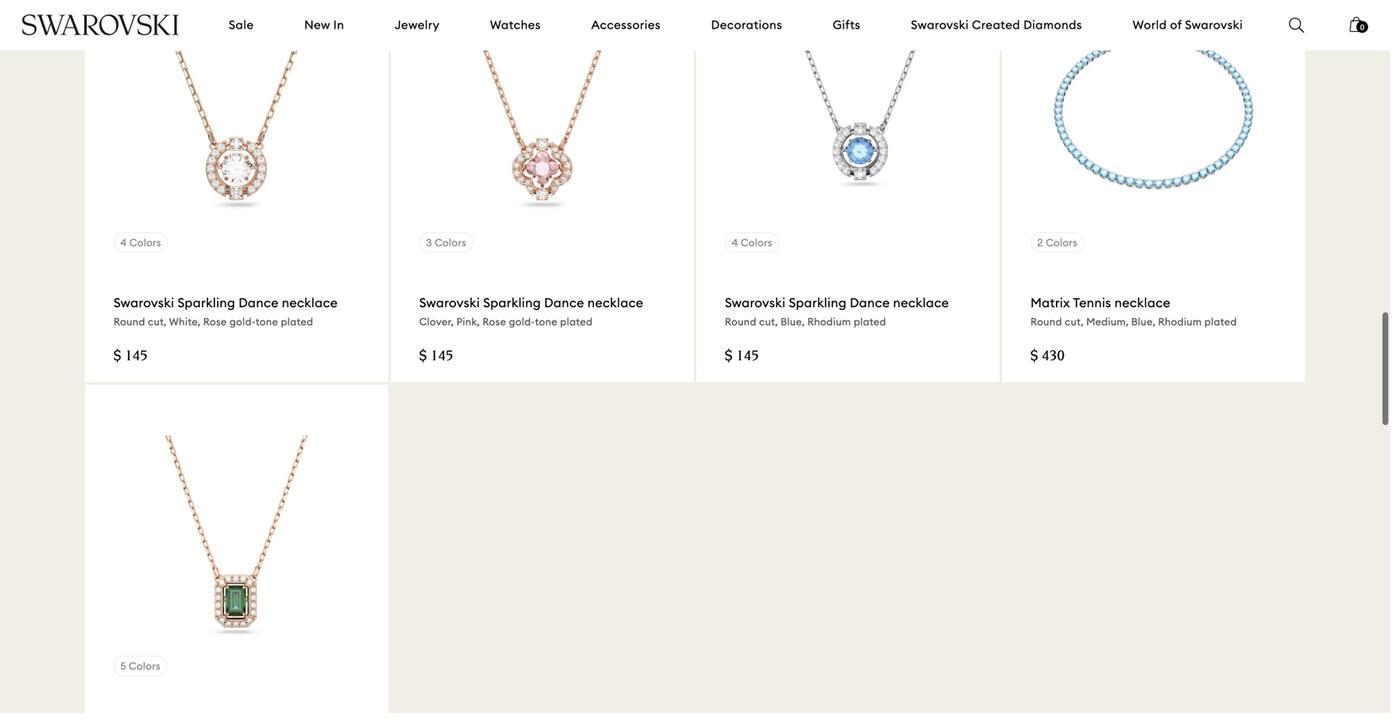 Task type: locate. For each thing, give the bounding box(es) containing it.
3 necklace from the left
[[894, 295, 950, 311]]

1 blue, from the left
[[781, 315, 805, 328]]

rhodium
[[808, 315, 852, 328], [1159, 315, 1203, 328]]

1 dance from the left
[[239, 295, 279, 311]]

4 colors
[[120, 236, 161, 249], [732, 236, 773, 249]]

blue, for tennis
[[1132, 315, 1156, 328]]

rose
[[203, 315, 227, 328], [483, 315, 506, 328]]

necklace inside swarovski sparkling dance necklace round cut, white, rose gold-tone plated
[[282, 295, 338, 311]]

4 colors for swarovski sparkling dance necklace round cut, blue, rhodium plated
[[732, 236, 773, 249]]

blue,
[[781, 315, 805, 328], [1132, 315, 1156, 328]]

2 $ 145 from the left
[[419, 350, 454, 365]]

necklace inside swarovski sparkling dance necklace clover, pink, rose gold-tone plated
[[588, 295, 644, 311]]

sparkling for swarovski sparkling dance necklace round cut, white, rose gold-tone plated
[[178, 295, 235, 311]]

1 horizontal spatial rhodium
[[1159, 315, 1203, 328]]

sparkling inside swarovski sparkling dance necklace round cut, white, rose gold-tone plated
[[178, 295, 235, 311]]

swarovski for swarovski sparkling dance necklace clover, pink, rose gold-tone plated
[[419, 295, 480, 311]]

cut, inside swarovski sparkling dance necklace round cut, blue, rhodium plated
[[760, 315, 778, 328]]

round inside swarovski sparkling dance necklace round cut, blue, rhodium plated
[[725, 315, 757, 328]]

white,
[[169, 315, 201, 328]]

1 horizontal spatial blue,
[[1132, 315, 1156, 328]]

dance for swarovski sparkling dance necklace round cut, blue, rhodium plated
[[850, 295, 890, 311]]

gold- inside swarovski sparkling dance necklace round cut, white, rose gold-tone plated
[[230, 315, 256, 328]]

blue, inside swarovski sparkling dance necklace round cut, blue, rhodium plated
[[781, 315, 805, 328]]

1 horizontal spatial cut,
[[760, 315, 778, 328]]

1 rhodium from the left
[[808, 315, 852, 328]]

search image image
[[1290, 18, 1305, 33]]

swarovski sparkling dance necklace clover, pink, rose gold-tone plated
[[419, 295, 644, 328]]

2 blue, from the left
[[1132, 315, 1156, 328]]

sparkling for swarovski sparkling dance necklace round cut, blue, rhodium plated
[[789, 295, 847, 311]]

rhodium inside matrix tennis necklace round cut, medium, blue, rhodium plated
[[1159, 315, 1203, 328]]

new in link
[[304, 17, 344, 33]]

3 round from the left
[[1031, 315, 1063, 328]]

0 horizontal spatial dance
[[239, 295, 279, 311]]

swarovski
[[912, 17, 969, 32], [1186, 17, 1244, 32], [114, 295, 174, 311], [419, 295, 480, 311], [725, 295, 786, 311]]

2 cut, from the left
[[760, 315, 778, 328]]

tone
[[256, 315, 278, 328], [535, 315, 558, 328]]

swarovski sparkling dance necklace round cut, blue, rhodium plated
[[725, 295, 950, 328]]

rose inside swarovski sparkling dance necklace round cut, white, rose gold-tone plated
[[203, 315, 227, 328]]

0 link
[[1350, 15, 1369, 44]]

rose right white,
[[203, 315, 227, 328]]

sparkling for swarovski sparkling dance necklace clover, pink, rose gold-tone plated
[[483, 295, 541, 311]]

round
[[114, 315, 145, 328], [725, 315, 757, 328], [1031, 315, 1063, 328]]

2 4 colors from the left
[[732, 236, 773, 249]]

1 horizontal spatial rose
[[483, 315, 506, 328]]

sparkling inside swarovski sparkling dance necklace round cut, blue, rhodium plated
[[789, 295, 847, 311]]

2 sparkling from the left
[[483, 295, 541, 311]]

0 horizontal spatial blue,
[[781, 315, 805, 328]]

gifts
[[833, 17, 861, 32]]

jewelry link
[[395, 17, 440, 33]]

2 rose from the left
[[483, 315, 506, 328]]

cut,
[[148, 315, 167, 328], [760, 315, 778, 328], [1065, 315, 1084, 328]]

necklace inside matrix tennis necklace round cut, medium, blue, rhodium plated
[[1115, 295, 1171, 311]]

tone right white,
[[256, 315, 278, 328]]

plated inside swarovski sparkling dance necklace clover, pink, rose gold-tone plated
[[560, 315, 593, 328]]

$ 145
[[114, 350, 148, 365], [419, 350, 454, 365], [725, 350, 759, 365]]

4 plated from the left
[[1205, 315, 1238, 328]]

0 horizontal spatial rose
[[203, 315, 227, 328]]

necklace for swarovski sparkling dance necklace round cut, white, rose gold-tone plated
[[282, 295, 338, 311]]

3 $ 145 from the left
[[725, 350, 759, 365]]

gold-
[[230, 315, 256, 328], [509, 315, 535, 328]]

0 horizontal spatial $ 145
[[114, 350, 148, 365]]

1 horizontal spatial tone
[[535, 315, 558, 328]]

0 horizontal spatial sparkling
[[178, 295, 235, 311]]

plated inside swarovski sparkling dance necklace round cut, white, rose gold-tone plated
[[281, 315, 313, 328]]

2 rhodium from the left
[[1159, 315, 1203, 328]]

sparkling inside swarovski sparkling dance necklace clover, pink, rose gold-tone plated
[[483, 295, 541, 311]]

swarovski for swarovski sparkling dance necklace round cut, blue, rhodium plated
[[725, 295, 786, 311]]

1 cut, from the left
[[148, 315, 167, 328]]

1 horizontal spatial $ 145
[[419, 350, 454, 365]]

swarovski inside swarovski sparkling dance necklace clover, pink, rose gold-tone plated
[[419, 295, 480, 311]]

3 plated from the left
[[854, 315, 887, 328]]

2 round from the left
[[725, 315, 757, 328]]

cut, for swarovski sparkling dance necklace round cut, white, rose gold-tone plated
[[148, 315, 167, 328]]

4 necklace from the left
[[1115, 295, 1171, 311]]

1 4 colors from the left
[[120, 236, 161, 249]]

2 necklace from the left
[[588, 295, 644, 311]]

accessories link
[[592, 17, 661, 33]]

4 colors for swarovski sparkling dance necklace round cut, white, rose gold-tone plated
[[120, 236, 161, 249]]

2 horizontal spatial dance
[[850, 295, 890, 311]]

decorations link
[[712, 17, 783, 33]]

new
[[304, 17, 330, 32]]

0 horizontal spatial round
[[114, 315, 145, 328]]

plated
[[281, 315, 313, 328], [560, 315, 593, 328], [854, 315, 887, 328], [1205, 315, 1238, 328]]

swarovski image
[[21, 14, 180, 36]]

0 horizontal spatial gold-
[[230, 315, 256, 328]]

necklace
[[282, 295, 338, 311], [588, 295, 644, 311], [894, 295, 950, 311], [1115, 295, 1171, 311]]

blue, inside matrix tennis necklace round cut, medium, blue, rhodium plated
[[1132, 315, 1156, 328]]

new in
[[304, 17, 344, 32]]

3 sparkling from the left
[[789, 295, 847, 311]]

necklace for swarovski sparkling dance necklace clover, pink, rose gold-tone plated
[[588, 295, 644, 311]]

sparkling
[[178, 295, 235, 311], [483, 295, 541, 311], [789, 295, 847, 311]]

1 gold- from the left
[[230, 315, 256, 328]]

gold- right white,
[[230, 315, 256, 328]]

0 horizontal spatial cut,
[[148, 315, 167, 328]]

dance for swarovski sparkling dance necklace clover, pink, rose gold-tone plated
[[545, 295, 585, 311]]

dance inside swarovski sparkling dance necklace round cut, blue, rhodium plated
[[850, 295, 890, 311]]

tone inside swarovski sparkling dance necklace clover, pink, rose gold-tone plated
[[535, 315, 558, 328]]

2 horizontal spatial $ 145
[[725, 350, 759, 365]]

2 dance from the left
[[545, 295, 585, 311]]

rhodium inside swarovski sparkling dance necklace round cut, blue, rhodium plated
[[808, 315, 852, 328]]

1 necklace from the left
[[282, 295, 338, 311]]

1 horizontal spatial 4 colors
[[732, 236, 773, 249]]

tennis
[[1074, 295, 1112, 311]]

round inside swarovski sparkling dance necklace round cut, white, rose gold-tone plated
[[114, 315, 145, 328]]

swarovski inside swarovski sparkling dance necklace round cut, blue, rhodium plated
[[725, 295, 786, 311]]

1 horizontal spatial round
[[725, 315, 757, 328]]

rose right pink,
[[483, 315, 506, 328]]

2 plated from the left
[[560, 315, 593, 328]]

cut, inside swarovski sparkling dance necklace round cut, white, rose gold-tone plated
[[148, 315, 167, 328]]

medium,
[[1087, 315, 1129, 328]]

3 cut, from the left
[[1065, 315, 1084, 328]]

cut, inside matrix tennis necklace round cut, medium, blue, rhodium plated
[[1065, 315, 1084, 328]]

2 horizontal spatial cut,
[[1065, 315, 1084, 328]]

2 gold- from the left
[[509, 315, 535, 328]]

2 horizontal spatial round
[[1031, 315, 1063, 328]]

2 tone from the left
[[535, 315, 558, 328]]

swarovski created diamonds
[[912, 17, 1083, 32]]

1 horizontal spatial dance
[[545, 295, 585, 311]]

1 tone from the left
[[256, 315, 278, 328]]

dance inside swarovski sparkling dance necklace clover, pink, rose gold-tone plated
[[545, 295, 585, 311]]

1 $ 145 from the left
[[114, 350, 148, 365]]

1 rose from the left
[[203, 315, 227, 328]]

1 horizontal spatial sparkling
[[483, 295, 541, 311]]

1 round from the left
[[114, 315, 145, 328]]

0 horizontal spatial tone
[[256, 315, 278, 328]]

swarovski sparkling dance necklace round cut, white, rose gold-tone plated
[[114, 295, 338, 328]]

swarovski for swarovski created diamonds
[[912, 17, 969, 32]]

tone right pink,
[[535, 315, 558, 328]]

1 plated from the left
[[281, 315, 313, 328]]

1 horizontal spatial gold-
[[509, 315, 535, 328]]

3 dance from the left
[[850, 295, 890, 311]]

gold- right pink,
[[509, 315, 535, 328]]

necklace inside swarovski sparkling dance necklace round cut, blue, rhodium plated
[[894, 295, 950, 311]]

0 horizontal spatial rhodium
[[808, 315, 852, 328]]

0 horizontal spatial 4 colors
[[120, 236, 161, 249]]

dance
[[239, 295, 279, 311], [545, 295, 585, 311], [850, 295, 890, 311]]

1 sparkling from the left
[[178, 295, 235, 311]]

gifts link
[[833, 17, 861, 33]]

matrix
[[1031, 295, 1071, 311]]

2 horizontal spatial sparkling
[[789, 295, 847, 311]]

dance inside swarovski sparkling dance necklace round cut, white, rose gold-tone plated
[[239, 295, 279, 311]]

swarovski inside swarovski sparkling dance necklace round cut, white, rose gold-tone plated
[[114, 295, 174, 311]]



Task type: describe. For each thing, give the bounding box(es) containing it.
rhodium for necklace
[[1159, 315, 1203, 328]]

round for swarovski sparkling dance necklace round cut, white, rose gold-tone plated
[[114, 315, 145, 328]]

cut, for swarovski sparkling dance necklace round cut, blue, rhodium plated
[[760, 315, 778, 328]]

round inside matrix tennis necklace round cut, medium, blue, rhodium plated
[[1031, 315, 1063, 328]]

$ 145 for swarovski sparkling dance necklace clover, pink, rose gold-tone plated
[[419, 350, 454, 365]]

2 colors
[[1038, 236, 1078, 249]]

$ 430
[[1031, 350, 1065, 365]]

watches link
[[490, 17, 541, 33]]

swarovski created diamonds link
[[912, 17, 1083, 33]]

gold- inside swarovski sparkling dance necklace clover, pink, rose gold-tone plated
[[509, 315, 535, 328]]

5 colors
[[120, 660, 161, 672]]

watches
[[490, 17, 541, 32]]

$ 145 for swarovski sparkling dance necklace round cut, white, rose gold-tone plated
[[114, 350, 148, 365]]

of
[[1171, 17, 1183, 32]]

swarovski for swarovski sparkling dance necklace round cut, white, rose gold-tone plated
[[114, 295, 174, 311]]

plated inside matrix tennis necklace round cut, medium, blue, rhodium plated
[[1205, 315, 1238, 328]]

rhodium for dance
[[808, 315, 852, 328]]

rose inside swarovski sparkling dance necklace clover, pink, rose gold-tone plated
[[483, 315, 506, 328]]

world of swarovski
[[1133, 17, 1244, 32]]

plated inside swarovski sparkling dance necklace round cut, blue, rhodium plated
[[854, 315, 887, 328]]

diamonds
[[1024, 17, 1083, 32]]

matrix tennis necklace round cut, medium, blue, rhodium plated
[[1031, 295, 1238, 328]]

round for swarovski sparkling dance necklace round cut, blue, rhodium plated
[[725, 315, 757, 328]]

decorations
[[712, 17, 783, 32]]

dance for swarovski sparkling dance necklace round cut, white, rose gold-tone plated
[[239, 295, 279, 311]]

created
[[973, 17, 1021, 32]]

tone inside swarovski sparkling dance necklace round cut, white, rose gold-tone plated
[[256, 315, 278, 328]]

sale link
[[229, 17, 254, 33]]

clover,
[[419, 315, 454, 328]]

blue, for sparkling
[[781, 315, 805, 328]]

3 colors
[[426, 236, 467, 249]]

$ 145 for swarovski sparkling dance necklace round cut, blue, rhodium plated
[[725, 350, 759, 365]]

cart-mobile image image
[[1350, 17, 1364, 32]]

pink,
[[457, 315, 480, 328]]

5 colors link
[[85, 385, 388, 713]]

world of swarovski link
[[1133, 17, 1244, 33]]

accessories
[[592, 17, 661, 32]]

0
[[1361, 23, 1365, 32]]

sale
[[229, 17, 254, 32]]

necklace for swarovski sparkling dance necklace round cut, blue, rhodium plated
[[894, 295, 950, 311]]

in
[[334, 17, 344, 32]]

world
[[1133, 17, 1168, 32]]

jewelry
[[395, 17, 440, 32]]



Task type: vqa. For each thing, say whether or not it's contained in the screenshot.
cut, related to Swarovski Sparkling Dance necklace Round cut, Blue, Rhodium plated
yes



